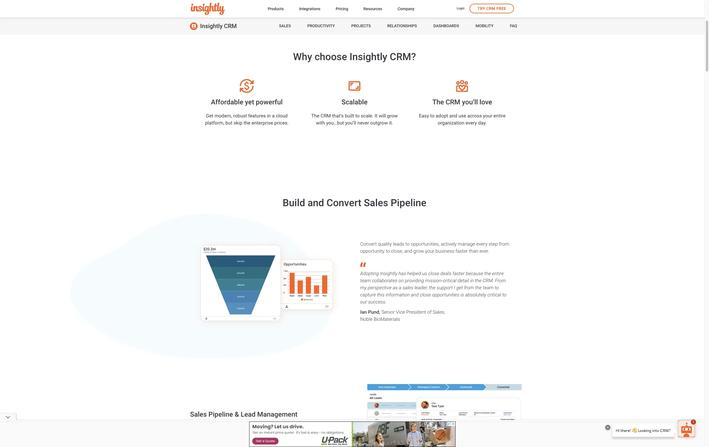 Task type: vqa. For each thing, say whether or not it's contained in the screenshot.
the Management
yes



Task type: describe. For each thing, give the bounding box(es) containing it.
actively
[[441, 241, 457, 247]]

crm.
[[483, 278, 494, 283]]

every inside easy to adopt and use across your entire organization every day.
[[466, 120, 477, 126]]

scalable
[[342, 98, 368, 106]]

why
[[293, 51, 313, 63]]

0 vertical spatial convert
[[327, 197, 362, 209]]

will
[[379, 113, 386, 119]]

helped
[[408, 271, 421, 276]]

crm for the crm you'll love
[[446, 98, 461, 106]]

information
[[386, 292, 410, 298]]

adopting insightly has helped us close deals faster because the entire team collaborates on providing mission-critical detail in the crm. from my perspective as a sales leader, the support i get from the team to capture this information and close opportunities is absolutely critical to our success.
[[361, 271, 507, 305]]

capture
[[361, 292, 376, 298]]

insightly crm
[[200, 23, 237, 30]]

free
[[497, 6, 507, 11]]

support
[[437, 285, 453, 291]]

scale.
[[361, 113, 374, 119]]

you'll inside the crm that's built to scale. it will grow with you…but you'll never outgrow it.
[[346, 120, 357, 126]]

dashboards
[[434, 24, 460, 28]]

faq link
[[511, 18, 518, 35]]

2 horizontal spatial sales
[[364, 197, 389, 209]]

build and convert sales pipeline
[[283, 197, 427, 209]]

sales,
[[433, 309, 446, 315]]

grow inside the crm that's built to scale. it will grow with you…but you'll never outgrow it.
[[387, 113, 398, 119]]

1 horizontal spatial team
[[483, 285, 494, 291]]

that's
[[332, 113, 344, 119]]

features
[[248, 113, 266, 119]]

&
[[235, 411, 239, 419]]

in inside get modern, robust features in a cloud platform, but skip the enterprise prices.
[[267, 113, 271, 119]]

and inside adopting insightly has helped us close deals faster because the entire team collaborates on providing mission-critical detail in the crm. from my perspective as a sales leader, the support i get from the team to capture this information and close opportunities is absolutely critical to our success.
[[411, 292, 419, 298]]

enterprise
[[252, 120, 273, 126]]

lead
[[273, 435, 281, 441]]

the up absolutely
[[476, 285, 482, 291]]

1 vertical spatial leads
[[222, 425, 234, 431]]

why choose insightly crm?
[[293, 51, 416, 63]]

affordable yet powerful
[[211, 98, 283, 106]]

prices.
[[275, 120, 289, 126]]

our
[[361, 299, 367, 305]]

integrations
[[299, 6, 321, 11]]

entire inside adopting insightly has helped us close deals faster because the entire team collaborates on providing mission-critical detail in the crm. from my perspective as a sales leader, the support i get from the team to capture this information and close opportunities is absolutely critical to our success.
[[493, 271, 504, 276]]

love
[[480, 98, 493, 106]]

pricing link
[[336, 5, 349, 13]]

close,
[[391, 248, 404, 254]]

the down because
[[475, 278, 482, 283]]

to inside the crm that's built to scale. it will grow with you…but you'll never outgrow it.
[[356, 113, 360, 119]]

0 vertical spatial critical
[[443, 278, 457, 283]]

outgrow
[[371, 120, 388, 126]]

diversity 4 image
[[444, 79, 481, 93]]

affordable
[[211, 98, 244, 106]]

success.
[[369, 299, 387, 305]]

1 horizontal spatial critical
[[488, 292, 502, 298]]

0 vertical spatial team
[[361, 278, 371, 283]]

resources
[[364, 6, 383, 11]]

from inside adopting insightly has helped us close deals faster because the entire team collaborates on providing mission-critical detail in the crm. from my perspective as a sales leader, the support i get from the team to capture this information and close opportunities is absolutely critical to our success.
[[465, 285, 475, 291]]

skip
[[234, 120, 243, 126]]

insightly inside insightly crm link
[[200, 23, 223, 30]]

the up crm.
[[485, 271, 492, 276]]

mobility link
[[476, 18, 494, 35]]

business
[[436, 248, 455, 254]]

opportunities inside adopting insightly has helped us close deals faster because the entire team collaborates on providing mission-critical detail in the crm. from my perspective as a sales leader, the support i get from the team to capture this information and close opportunities is absolutely critical to our success.
[[432, 292, 460, 298]]

with
[[316, 120, 325, 126]]

opportunity
[[361, 248, 385, 254]]

integrations link
[[299, 5, 321, 13]]

create
[[244, 425, 257, 431]]

insightly crm link
[[190, 18, 237, 35]]

try crm free button
[[470, 4, 515, 13]]

easy
[[419, 113, 430, 119]]

projects
[[352, 24, 371, 28]]

sales pipeline & lead management
[[190, 411, 298, 419]]

leader,
[[415, 285, 428, 291]]

sales for sales
[[279, 24, 291, 28]]

try
[[478, 6, 486, 11]]

leads inside 'convert quality leads to opportunities, actively manage every step from opportunity to close, and grow your business faster than ever.'
[[393, 241, 405, 247]]

try crm free link
[[470, 4, 515, 13]]

your inside 'convert quality leads to opportunities, actively manage every step from opportunity to close, and grow your business faster than ever.'
[[426, 248, 435, 254]]

biomaterials
[[374, 316, 401, 322]]

adopting
[[361, 271, 379, 276]]

sales for sales pipeline & lead management
[[190, 411, 207, 419]]

crm for insightly crm
[[224, 23, 237, 30]]

2 sales pipeline and lead image
[[362, 380, 525, 447]]

a inside get modern, robust features in a cloud platform, but skip the enterprise prices.
[[272, 113, 275, 119]]

insightly logo link
[[191, 3, 259, 15]]

build
[[283, 197, 305, 209]]

try crm free
[[478, 6, 507, 11]]

convert quality leads to opportunities, actively manage every step from opportunity to close, and grow your business faster than ever.
[[361, 241, 510, 254]]

grow inside 'convert quality leads to opportunities, actively manage every step from opportunity to close, and grow your business faster than ever.'
[[414, 248, 424, 254]]

has
[[399, 271, 406, 276]]

the down mission-
[[429, 285, 436, 291]]

relevant
[[215, 435, 232, 441]]

and inside 'convert quality leads to opportunities, actively manage every step from opportunity to close, and grow your business faster than ever.'
[[405, 248, 413, 254]]

lead
[[241, 411, 256, 419]]

0 vertical spatial close
[[429, 271, 440, 276]]

pund,
[[368, 309, 381, 315]]

use
[[459, 113, 467, 119]]

management
[[258, 411, 298, 419]]

ever.
[[480, 248, 490, 254]]

about
[[248, 435, 260, 441]]

adopt
[[436, 113, 449, 119]]

sales link
[[279, 18, 291, 35]]

the crm you'll love
[[433, 98, 493, 106]]

never
[[358, 120, 369, 126]]



Task type: locate. For each thing, give the bounding box(es) containing it.
close down the leader,
[[420, 292, 431, 298]]

crm right the try
[[487, 6, 496, 11]]

to inside easy to adopt and use across your entire organization every day.
[[431, 113, 435, 119]]

powerful
[[256, 98, 283, 106]]

1 vertical spatial faster
[[453, 271, 465, 276]]

1 vertical spatial insightly
[[350, 51, 388, 63]]

1 horizontal spatial grow
[[414, 248, 424, 254]]

1 vertical spatial your
[[426, 248, 435, 254]]

opportunities
[[432, 292, 460, 298], [258, 425, 286, 431]]

aspect ratio image
[[336, 79, 373, 93]]

my
[[361, 285, 367, 291]]

crm up use
[[446, 98, 461, 106]]

0 vertical spatial in
[[267, 113, 271, 119]]

0 vertical spatial on
[[399, 278, 404, 283]]

0 horizontal spatial team
[[361, 278, 371, 283]]

products link
[[268, 5, 284, 13]]

1 vertical spatial pipeline
[[209, 411, 233, 419]]

absolutely
[[466, 292, 487, 298]]

from down detail
[[465, 285, 475, 291]]

0 vertical spatial faster
[[456, 248, 468, 254]]

you…but
[[327, 120, 344, 126]]

1 vertical spatial you'll
[[346, 120, 357, 126]]

0 horizontal spatial the
[[312, 113, 320, 119]]

1 vertical spatial convert
[[361, 241, 377, 247]]

1 horizontal spatial leads
[[393, 241, 405, 247]]

0 horizontal spatial leads
[[222, 425, 234, 431]]

crm for the crm that's built to scale. it will grow with you…but you'll never outgrow it.
[[321, 113, 331, 119]]

robust
[[233, 113, 247, 119]]

crm inside button
[[487, 6, 496, 11]]

it
[[375, 113, 378, 119]]

on down has
[[399, 278, 404, 283]]

opportunities,
[[411, 241, 440, 247]]

ian
[[361, 309, 367, 315]]

in up enterprise
[[267, 113, 271, 119]]

0 vertical spatial you'll
[[463, 98, 478, 106]]

0 vertical spatial every
[[466, 120, 477, 126]]

1 vertical spatial the
[[312, 113, 320, 119]]

0 horizontal spatial your
[[426, 248, 435, 254]]

0 horizontal spatial pipeline
[[209, 411, 233, 419]]

entire inside easy to adopt and use across your entire organization every day.
[[494, 113, 506, 119]]

relationships link
[[388, 18, 417, 35]]

relationships
[[388, 24, 417, 28]]

1 vertical spatial a
[[399, 285, 402, 291]]

0 vertical spatial from
[[500, 241, 510, 247]]

you'll up across
[[463, 98, 478, 106]]

crm up the with
[[321, 113, 331, 119]]

1 horizontal spatial in
[[471, 278, 474, 283]]

every inside 'convert quality leads to opportunities, actively manage every step from opportunity to close, and grow your business faster than ever.'
[[477, 241, 488, 247]]

ian pund, senior vice president of sales, noble biomaterials
[[361, 309, 446, 322]]

but
[[226, 120, 233, 126]]

from inside 'convert quality leads to opportunities, actively manage every step from opportunity to close, and grow your business faster than ever.'
[[500, 241, 510, 247]]

in down because
[[471, 278, 474, 283]]

grow up "it." on the top of the page
[[387, 113, 398, 119]]

perspective
[[368, 285, 392, 291]]

manage
[[458, 241, 476, 247]]

you'll down built
[[346, 120, 357, 126]]

0 vertical spatial a
[[272, 113, 275, 119]]

the up the with
[[312, 113, 320, 119]]

opportunities up 'lead'
[[258, 425, 286, 431]]

1 horizontal spatial from
[[500, 241, 510, 247]]

yet
[[245, 98, 254, 106]]

start
[[190, 425, 201, 431]]

on
[[399, 278, 404, 283], [216, 425, 221, 431]]

every
[[466, 120, 477, 126], [477, 241, 488, 247]]

acting
[[202, 425, 215, 431]]

0 horizontal spatial you'll
[[346, 120, 357, 126]]

the
[[433, 98, 444, 106], [312, 113, 320, 119]]

step
[[489, 241, 498, 247]]

leads up "close,"
[[393, 241, 405, 247]]

capture relevant details about each lead
[[197, 435, 281, 441]]

1 vertical spatial critical
[[488, 292, 502, 298]]

your inside easy to adopt and use across your entire organization every day.
[[484, 113, 493, 119]]

products
[[268, 6, 284, 11]]

you'll
[[463, 98, 478, 106], [346, 120, 357, 126]]

company
[[398, 6, 415, 11]]

1 horizontal spatial opportunities
[[432, 292, 460, 298]]

0 vertical spatial pipeline
[[391, 197, 427, 209]]

2 vertical spatial sales
[[190, 411, 207, 419]]

because
[[466, 271, 484, 276]]

the up "adopt"
[[433, 98, 444, 106]]

leads up relevant at bottom
[[222, 425, 234, 431]]

1 horizontal spatial pipeline
[[391, 197, 427, 209]]

1 vertical spatial team
[[483, 285, 494, 291]]

0 horizontal spatial a
[[272, 113, 275, 119]]

1 horizontal spatial you'll
[[463, 98, 478, 106]]

productivity link
[[308, 18, 335, 35]]

1 horizontal spatial on
[[399, 278, 404, 283]]

0 vertical spatial grow
[[387, 113, 398, 119]]

faster inside adopting insightly has helped us close deals faster because the entire team collaborates on providing mission-critical detail in the crm. from my perspective as a sales leader, the support i get from the team to capture this information and close opportunities is absolutely critical to our success.
[[453, 271, 465, 276]]

sales
[[403, 285, 414, 291]]

a right as
[[399, 285, 402, 291]]

details
[[233, 435, 247, 441]]

critical down deals
[[443, 278, 457, 283]]

your down opportunities,
[[426, 248, 435, 254]]

a left cloud
[[272, 113, 275, 119]]

opportunities down support
[[432, 292, 460, 298]]

as
[[393, 285, 398, 291]]

and up organization
[[450, 113, 458, 119]]

0 horizontal spatial from
[[465, 285, 475, 291]]

and down the leader,
[[411, 292, 419, 298]]

critical
[[443, 278, 457, 283], [488, 292, 502, 298]]

insightly inside adopting insightly has helped us close deals faster because the entire team collaborates on providing mission-critical detail in the crm. from my perspective as a sales leader, the support i get from the team to capture this information and close opportunities is absolutely critical to our success.
[[380, 271, 398, 276]]

1 vertical spatial opportunities
[[258, 425, 286, 431]]

team down crm.
[[483, 285, 494, 291]]

0 vertical spatial insightly
[[200, 23, 223, 30]]

1 vertical spatial close
[[420, 292, 431, 298]]

on right acting
[[216, 425, 221, 431]]

faster inside 'convert quality leads to opportunities, actively manage every step from opportunity to close, and grow your business faster than ever.'
[[456, 248, 468, 254]]

0 horizontal spatial on
[[216, 425, 221, 431]]

and up capture relevant details about each lead
[[235, 425, 243, 431]]

modern,
[[215, 113, 232, 119]]

the inside the crm that's built to scale. it will grow with you…but you'll never outgrow it.
[[312, 113, 320, 119]]

start acting on leads and create opportunities
[[190, 425, 286, 431]]

build and convert 1 image
[[185, 239, 348, 331]]

close
[[429, 271, 440, 276], [420, 292, 431, 298]]

critical down crm.
[[488, 292, 502, 298]]

grow
[[387, 113, 398, 119], [414, 248, 424, 254]]

grow down opportunities,
[[414, 248, 424, 254]]

dashboards link
[[434, 18, 460, 35]]

company link
[[398, 5, 415, 13]]

entire up from
[[493, 271, 504, 276]]

day.
[[479, 120, 487, 126]]

1 horizontal spatial the
[[433, 98, 444, 106]]

easy to adopt and use across your entire organization every day.
[[419, 113, 506, 126]]

1 vertical spatial grow
[[414, 248, 424, 254]]

every down across
[[466, 120, 477, 126]]

faster down manage
[[456, 248, 468, 254]]

0 vertical spatial leads
[[393, 241, 405, 247]]

is
[[461, 292, 465, 298]]

from
[[500, 241, 510, 247], [465, 285, 475, 291]]

1 vertical spatial every
[[477, 241, 488, 247]]

crm?
[[390, 51, 416, 63]]

0 vertical spatial sales
[[279, 24, 291, 28]]

0 horizontal spatial in
[[267, 113, 271, 119]]

of
[[428, 309, 432, 315]]

crm for try crm free
[[487, 6, 496, 11]]

convert inside 'convert quality leads to opportunities, actively manage every step from opportunity to close, and grow your business faster than ever.'
[[361, 241, 377, 247]]

your up day.
[[484, 113, 493, 119]]

every up 'ever.'
[[477, 241, 488, 247]]

a
[[272, 113, 275, 119], [399, 285, 402, 291]]

and inside easy to adopt and use across your entire organization every day.
[[450, 113, 458, 119]]

cloud
[[276, 113, 288, 119]]

to
[[356, 113, 360, 119], [431, 113, 435, 119], [406, 241, 410, 247], [386, 248, 390, 254], [495, 285, 499, 291], [503, 292, 507, 298]]

each
[[261, 435, 271, 441]]

team up my
[[361, 278, 371, 283]]

from right step on the right bottom of the page
[[500, 241, 510, 247]]

and right build
[[308, 197, 324, 209]]

the for the crm that's built to scale. it will grow with you…but you'll never outgrow it.
[[312, 113, 320, 119]]

get
[[206, 113, 214, 119]]

0 horizontal spatial opportunities
[[258, 425, 286, 431]]

in inside adopting insightly has helped us close deals faster because the entire team collaborates on providing mission-critical detail in the crm. from my perspective as a sales leader, the support i get from the team to capture this information and close opportunities is absolutely critical to our success.
[[471, 278, 474, 283]]

platform,
[[205, 120, 225, 126]]

2 vertical spatial insightly
[[380, 271, 398, 276]]

0 horizontal spatial grow
[[387, 113, 398, 119]]

your
[[484, 113, 493, 119], [426, 248, 435, 254]]

close up mission-
[[429, 271, 440, 276]]

senior
[[382, 309, 395, 315]]

on inside adopting insightly has helped us close deals faster because the entire team collaborates on providing mission-critical detail in the crm. from my perspective as a sales leader, the support i get from the team to capture this information and close opportunities is absolutely critical to our success.
[[399, 278, 404, 283]]

pricing
[[336, 6, 349, 11]]

crm inside the crm that's built to scale. it will grow with you…but you'll never outgrow it.
[[321, 113, 331, 119]]

0 vertical spatial the
[[433, 98, 444, 106]]

get
[[457, 285, 463, 291]]

productivity
[[308, 24, 335, 28]]

capture
[[197, 435, 214, 441]]

mobility
[[476, 24, 494, 28]]

0 horizontal spatial critical
[[443, 278, 457, 283]]

crm down insightly logo link
[[224, 23, 237, 30]]

0 vertical spatial your
[[484, 113, 493, 119]]

providing
[[405, 278, 424, 283]]

it.
[[390, 120, 394, 126]]

and right "close,"
[[405, 248, 413, 254]]

login link
[[457, 6, 465, 11]]

0 vertical spatial opportunities
[[432, 292, 460, 298]]

1 horizontal spatial your
[[484, 113, 493, 119]]

faster up detail
[[453, 271, 465, 276]]

the crm that's built to scale. it will grow with you…but you'll never outgrow it.
[[312, 113, 398, 126]]

1 vertical spatial entire
[[493, 271, 504, 276]]

the right skip
[[244, 120, 251, 126]]

1 vertical spatial from
[[465, 285, 475, 291]]

1 vertical spatial on
[[216, 425, 221, 431]]

across
[[468, 113, 482, 119]]

the inside get modern, robust features in a cloud platform, but skip the enterprise prices.
[[244, 120, 251, 126]]

leads
[[393, 241, 405, 247], [222, 425, 234, 431]]

a inside adopting insightly has helped us close deals faster because the entire team collaborates on providing mission-critical detail in the crm. from my perspective as a sales leader, the support i get from the team to capture this information and close opportunities is absolutely critical to our success.
[[399, 285, 402, 291]]

0 vertical spatial entire
[[494, 113, 506, 119]]

insightly logo image
[[191, 3, 225, 15]]

the for the crm you'll love
[[433, 98, 444, 106]]

qoute icon image
[[361, 262, 366, 267]]

projects link
[[352, 18, 371, 35]]

1 horizontal spatial sales
[[279, 24, 291, 28]]

0 horizontal spatial sales
[[190, 411, 207, 419]]

entire right across
[[494, 113, 506, 119]]

1 horizontal spatial a
[[399, 285, 402, 291]]

the
[[244, 120, 251, 126], [485, 271, 492, 276], [475, 278, 482, 283], [429, 285, 436, 291], [476, 285, 482, 291]]

team
[[361, 278, 371, 283], [483, 285, 494, 291]]

1 vertical spatial sales
[[364, 197, 389, 209]]

1 vertical spatial in
[[471, 278, 474, 283]]

us
[[423, 271, 428, 276]]

quality
[[378, 241, 392, 247]]

insightly
[[200, 23, 223, 30], [350, 51, 388, 63], [380, 271, 398, 276]]

from
[[496, 278, 507, 283]]



